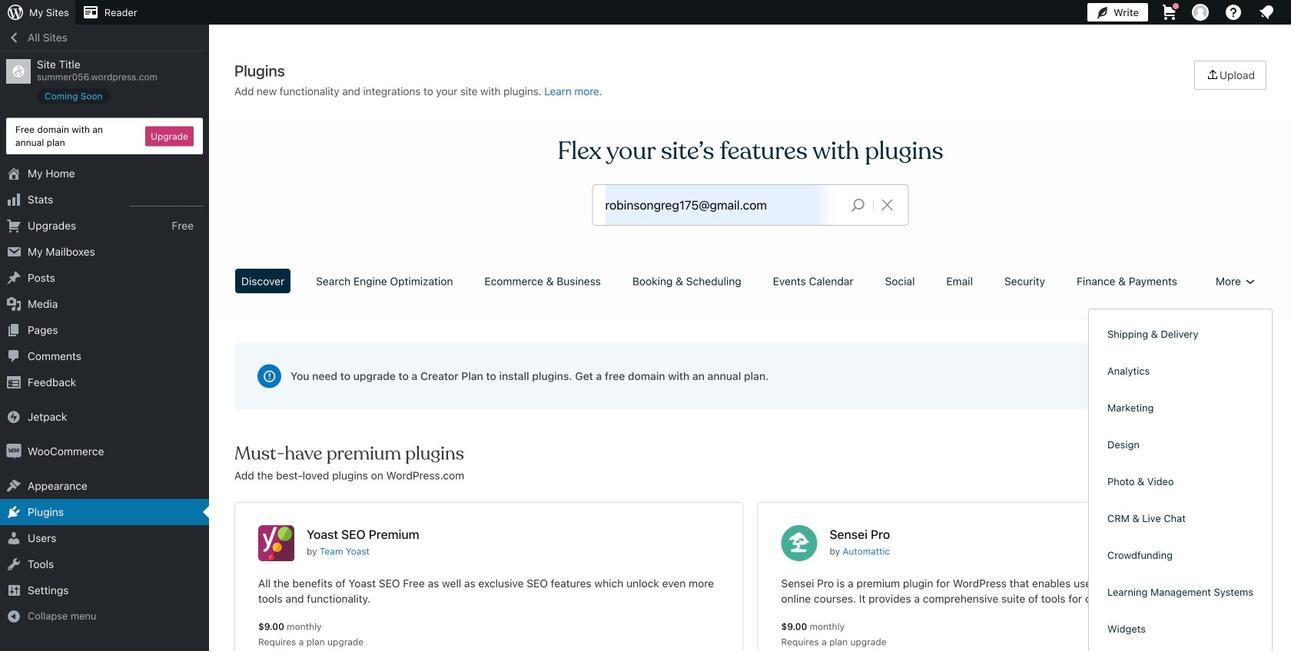 Task type: vqa. For each thing, say whether or not it's contained in the screenshot.
the bottommost img
yes



Task type: describe. For each thing, give the bounding box(es) containing it.
2 img image from the top
[[6, 444, 22, 460]]

Search search field
[[605, 185, 839, 225]]

my profile image
[[1192, 4, 1209, 21]]

close search image
[[868, 196, 907, 214]]

my shopping cart image
[[1161, 3, 1179, 22]]

help image
[[1224, 3, 1243, 22]]



Task type: locate. For each thing, give the bounding box(es) containing it.
2 plugin icon image from the left
[[781, 526, 817, 562]]

highest hourly views 0 image
[[130, 197, 203, 207]]

0 horizontal spatial plugin icon image
[[258, 526, 294, 562]]

plugin icon image
[[258, 526, 294, 562], [781, 526, 817, 562]]

None search field
[[593, 185, 908, 225]]

main content
[[229, 61, 1272, 652]]

open search image
[[839, 194, 878, 216]]

0 vertical spatial img image
[[6, 410, 22, 425]]

manage your notifications image
[[1258, 3, 1276, 22]]

1 plugin icon image from the left
[[258, 526, 294, 562]]

1 img image from the top
[[6, 410, 22, 425]]

1 horizontal spatial plugin icon image
[[781, 526, 817, 562]]

img image
[[6, 410, 22, 425], [6, 444, 22, 460]]

group
[[1095, 316, 1266, 652]]

1 vertical spatial img image
[[6, 444, 22, 460]]



